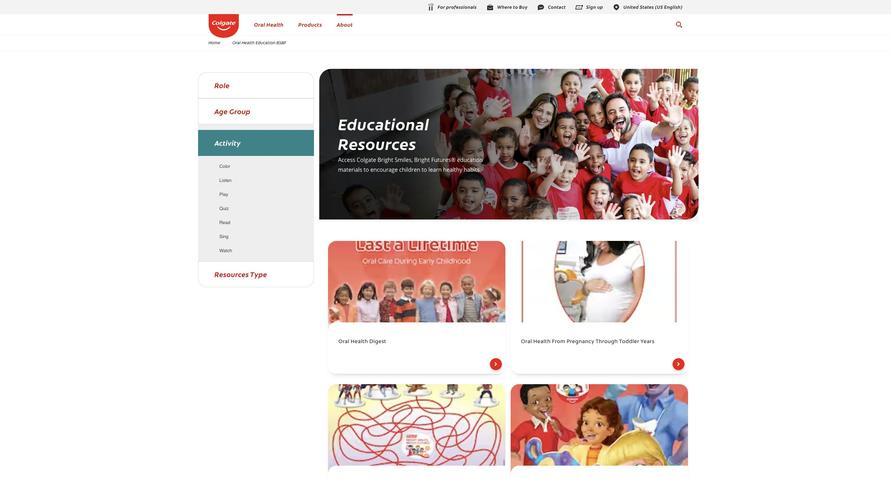 Task type: locate. For each thing, give the bounding box(es) containing it.
resources down watch
[[214, 270, 249, 279]]

age
[[214, 106, 228, 116]]

health for oral health
[[267, 21, 284, 28]]

None search field
[[676, 18, 683, 32]]

1 horizontal spatial resources
[[338, 133, 416, 154]]

oral down "colgate® logo"
[[233, 40, 241, 45]]

1 horizontal spatial to
[[422, 166, 427, 174]]

bright up encourage
[[378, 156, 393, 164]]

health left digest
[[351, 340, 368, 345]]

1 vertical spatial resources
[[214, 270, 249, 279]]

1 horizontal spatial bright
[[414, 156, 430, 164]]

resources inside educational resources access colgate bright smiles, bright futures® education materials to encourage children to learn healthy habits.
[[338, 133, 416, 154]]

resources up colgate
[[338, 133, 416, 154]]

educational resources access colgate bright smiles, bright futures® education materials to encourage children to learn healthy habits.
[[338, 113, 483, 174]]

listen
[[219, 178, 232, 183]]

0 vertical spatial resources
[[338, 133, 416, 154]]

smiles,
[[395, 156, 413, 164]]

to down colgate
[[364, 166, 369, 174]]

learn
[[429, 166, 442, 174]]

health
[[267, 21, 284, 28], [242, 40, 255, 45], [351, 340, 368, 345], [534, 340, 551, 345]]

Read checkbox
[[206, 217, 306, 228]]

filters search field
[[198, 124, 314, 261]]

sing
[[219, 234, 229, 239]]

healthy
[[443, 166, 462, 174]]

oral health digest link
[[328, 323, 505, 374]]

oral
[[254, 21, 265, 28], [233, 40, 241, 45], [339, 340, 350, 345], [521, 340, 532, 345]]

encourage
[[371, 166, 398, 174]]

education
[[256, 40, 276, 45]]

0 horizontal spatial to
[[364, 166, 369, 174]]

health up bsbf
[[267, 21, 284, 28]]

for professionals icon image
[[427, 3, 435, 12]]

digest
[[369, 340, 387, 345]]

futures®
[[431, 156, 456, 164]]

resources inside dropdown button
[[214, 270, 249, 279]]

watch
[[219, 248, 232, 253]]

oral for oral health from pregnancy through toddler years
[[521, 340, 532, 345]]

read
[[219, 220, 230, 225]]

products
[[299, 21, 322, 28]]

health for oral health education bsbf
[[242, 40, 255, 45]]

from
[[552, 340, 566, 345]]

health left from
[[534, 340, 551, 345]]

oral health education bsbf
[[233, 40, 287, 45]]

bright up children at the left top
[[414, 156, 430, 164]]

bsbf
[[277, 40, 287, 45]]

access
[[338, 156, 355, 164]]

role
[[214, 80, 230, 90]]

1 to from the left
[[364, 166, 369, 174]]

to
[[364, 166, 369, 174], [422, 166, 427, 174]]

oral health button
[[254, 21, 284, 28]]

filters search field
[[198, 261, 314, 287]]

oral for oral health
[[254, 21, 265, 28]]

about button
[[337, 21, 353, 28]]

products button
[[299, 21, 322, 28]]

oral left from
[[521, 340, 532, 345]]

health left education
[[242, 40, 255, 45]]

Sing checkbox
[[206, 231, 306, 242]]

oral health
[[254, 21, 284, 28]]

play
[[219, 192, 228, 197]]

oral up oral health education bsbf link
[[254, 21, 265, 28]]

0 horizontal spatial resources
[[214, 270, 249, 279]]

resources
[[338, 133, 416, 154], [214, 270, 249, 279]]

bright
[[378, 156, 393, 164], [414, 156, 430, 164]]

toddler
[[619, 340, 639, 345]]

oral left digest
[[339, 340, 350, 345]]

children
[[399, 166, 420, 174]]

resources type
[[214, 270, 267, 279]]

through
[[596, 340, 618, 345]]

oral health education bsbf link
[[228, 40, 291, 45]]

filters search field
[[198, 72, 314, 98]]

habits.
[[464, 166, 481, 174]]

oral for oral health education bsbf
[[233, 40, 241, 45]]

health for oral health from pregnancy through toddler years
[[534, 340, 551, 345]]

where to buy icon image
[[486, 3, 495, 11]]

2 bright from the left
[[414, 156, 430, 164]]

to left learn
[[422, 166, 427, 174]]

oral health from pregnancy through toddler years
[[521, 340, 655, 345]]

0 horizontal spatial bright
[[378, 156, 393, 164]]



Task type: vqa. For each thing, say whether or not it's contained in the screenshot.
'dental'
no



Task type: describe. For each thing, give the bounding box(es) containing it.
oral health from pregnancy through toddler years link
[[511, 323, 688, 374]]

resources type button
[[198, 267, 314, 281]]

role button
[[198, 78, 314, 92]]

health for oral health digest
[[351, 340, 368, 345]]

activity button
[[198, 130, 314, 156]]

age group button
[[198, 104, 314, 118]]

2 to from the left
[[422, 166, 427, 174]]

oral for oral health digest
[[339, 340, 350, 345]]

children smiling at bsbf colgate event in brazil image
[[319, 69, 699, 220]]

1 bright from the left
[[378, 156, 393, 164]]

color
[[219, 164, 230, 169]]

quiz
[[219, 206, 229, 211]]

education
[[457, 156, 483, 164]]

pregnancy
[[567, 340, 595, 345]]

about
[[337, 21, 353, 28]]

type
[[250, 270, 267, 279]]

Color checkbox
[[206, 161, 306, 172]]

materials
[[338, 166, 362, 174]]

location icon image
[[613, 3, 621, 11]]

colgate® logo image
[[209, 14, 239, 38]]

Listen checkbox
[[206, 175, 306, 186]]

age group
[[214, 106, 251, 116]]

sign up icon image
[[575, 3, 584, 11]]

group
[[229, 106, 251, 116]]

Quiz checkbox
[[206, 203, 306, 214]]

colgate
[[357, 156, 376, 164]]

Play checkbox
[[206, 189, 306, 200]]

years
[[641, 340, 655, 345]]

filters search field
[[198, 98, 314, 124]]

Watch checkbox
[[206, 245, 306, 257]]

home link
[[204, 40, 225, 45]]

oral health digest
[[339, 340, 387, 345]]

activity
[[215, 138, 241, 148]]

home
[[209, 40, 220, 45]]

contact icon image
[[537, 3, 545, 11]]

educational
[[338, 113, 429, 135]]



